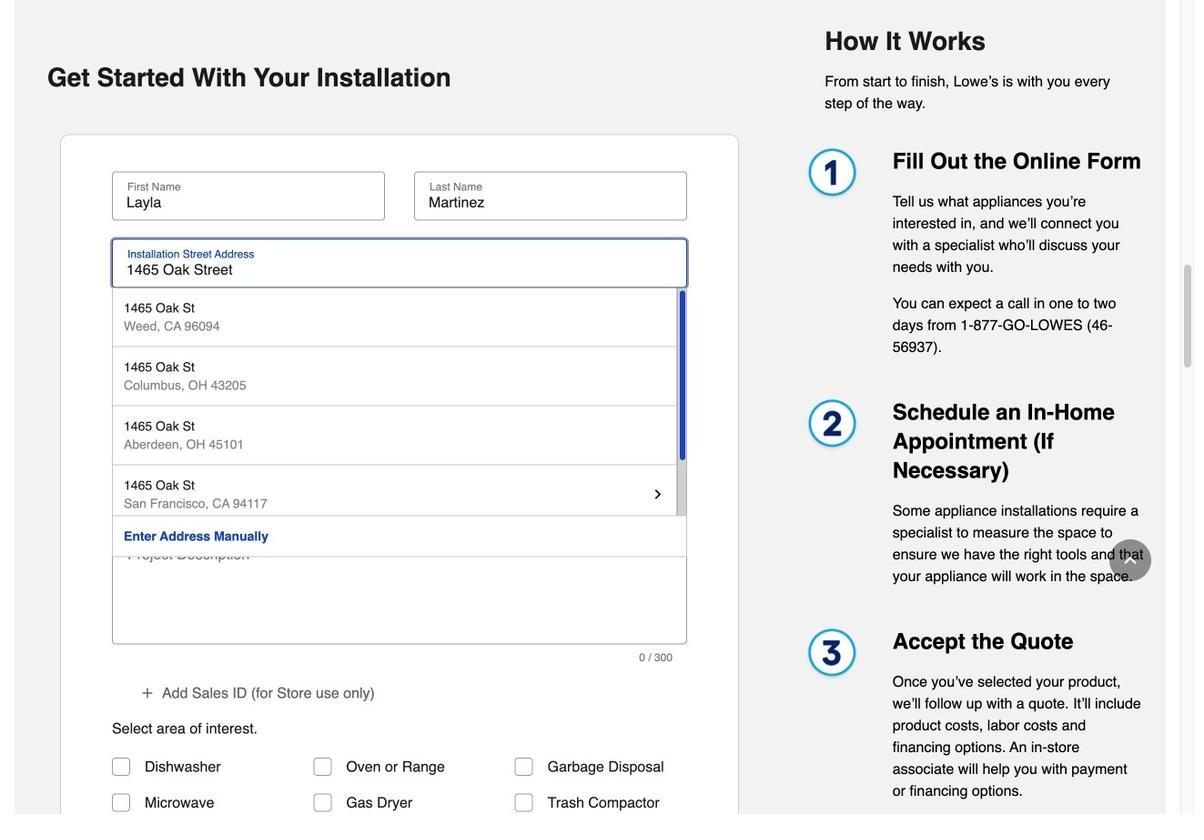 Task type: vqa. For each thing, say whether or not it's contained in the screenshot.
"scroll to top" Element
yes



Task type: describe. For each thing, give the bounding box(es) containing it.
an icon of a number two. image
[[799, 398, 864, 455]]

LastName text field
[[421, 193, 680, 211]]

plus image
[[140, 686, 155, 701]]

FirstName text field
[[119, 193, 378, 211]]



Task type: locate. For each thing, give the bounding box(es) containing it.
an icon of a number three. image
[[799, 627, 864, 685]]

menu
[[112, 288, 687, 525]]

address1 text field
[[119, 261, 680, 279]]

menu item
[[112, 465, 677, 525]]

an icon of a number one. image
[[799, 147, 864, 204]]

projectDescription text field
[[119, 556, 680, 636]]

chevron right image
[[651, 487, 665, 502]]

plus image
[[140, 309, 155, 323]]

chevron up image
[[1121, 552, 1140, 570]]

scroll to top element
[[1110, 540, 1151, 582]]



